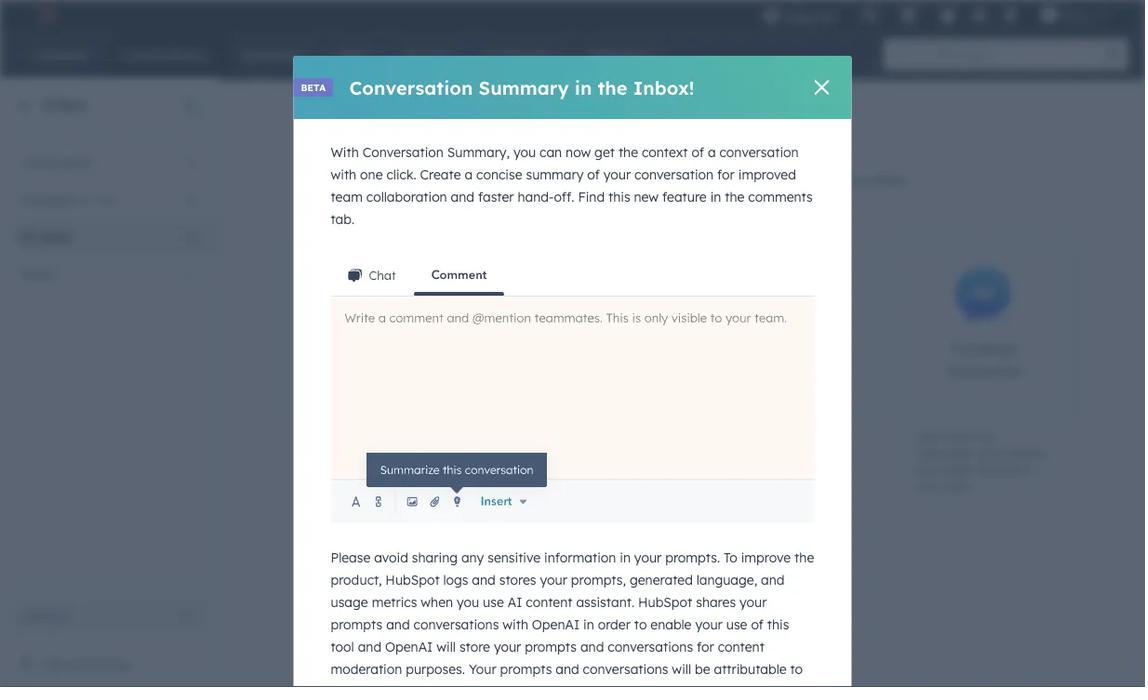Task type: locate. For each thing, give the bounding box(es) containing it.
find
[[578, 189, 605, 205]]

connect inside connect and respond to forms from your inbox
[[715, 429, 759, 443]]

team up tab.
[[331, 189, 363, 205]]

the right improve
[[794, 550, 814, 566]]

will left be
[[672, 661, 691, 677]]

from
[[381, 446, 406, 460], [749, 446, 774, 460]]

1 horizontal spatial hubspot
[[638, 594, 692, 610]]

0 horizontal spatial of
[[587, 166, 600, 183]]

conversations up comments
[[735, 172, 820, 188]]

team
[[342, 352, 380, 371]]

hubspot up the metrics
[[385, 572, 440, 588]]

create down receiving
[[940, 463, 973, 477]]

agree
[[544, 683, 580, 687]]

conversation
[[349, 76, 473, 99], [362, 144, 444, 160]]

respond inside connect and respond to forms from your inbox
[[785, 429, 828, 443]]

inbox inside start receiving messenger conversations and create chatbots in your inbox
[[943, 479, 972, 493]]

with down ai
[[503, 617, 528, 633]]

1 horizontal spatial openai
[[532, 617, 580, 633]]

you left can
[[513, 144, 536, 160]]

0 vertical spatial messenger
[[947, 362, 1023, 380]]

1 vertical spatial a
[[465, 166, 473, 183]]

1 horizontal spatial chatbots
[[976, 463, 1023, 477]]

calling icon button
[[854, 3, 885, 27]]

notifications image
[[1002, 8, 1018, 25]]

your inside with conversation summary, you can now get the context of a conversation with one click. create a concise summary of your conversation for improved team collaboration and faster hand-off. find this new feature in the comments tab.
[[603, 166, 631, 183]]

respond right "manage"
[[383, 429, 426, 443]]

your up hand-
[[510, 172, 537, 188]]

with up visitors
[[557, 463, 580, 477]]

2 respond from the left
[[785, 429, 828, 443]]

facebook
[[950, 340, 1020, 358]]

from right emails in the bottom of the page
[[381, 446, 406, 460]]

connect
[[456, 172, 506, 188], [514, 429, 558, 443], [715, 429, 759, 443]]

email
[[384, 352, 422, 371]]

0 horizontal spatial connect
[[456, 172, 506, 188]]

0 horizontal spatial content
[[526, 594, 572, 610]]

respond
[[383, 429, 426, 443], [785, 429, 828, 443]]

attributable
[[714, 661, 786, 677]]

1 vertical spatial for
[[697, 639, 714, 655]]

1 vertical spatial chatbots
[[976, 463, 1023, 477]]

engage
[[514, 463, 554, 477]]

feature
[[662, 189, 707, 205]]

collaboration
[[366, 189, 447, 205]]

0 horizontal spatial from
[[381, 446, 406, 460]]

chatbots down 'live'
[[551, 446, 598, 460]]

with down whatsapp
[[648, 683, 674, 687]]

1 vertical spatial inbox
[[41, 657, 77, 673]]

conversation up improved
[[719, 144, 799, 160]]

0 horizontal spatial openai
[[385, 639, 433, 655]]

conversation summary in the inbox! dialog
[[293, 56, 852, 687]]

1 vertical spatial conversation
[[362, 144, 444, 160]]

1 vertical spatial create
[[940, 463, 973, 477]]

2 0 from the top
[[187, 192, 195, 208]]

0 vertical spatial a
[[708, 144, 716, 160]]

inbox
[[43, 95, 88, 113], [41, 657, 77, 673]]

0 vertical spatial will
[[436, 639, 456, 655]]

inbox settings link
[[41, 654, 131, 676]]

2 vertical spatial you
[[518, 683, 541, 687]]

this inside with conversation summary, you can now get the context of a conversation with one click. create a concise summary of your conversation for improved team collaboration and faster hand-off. find this new feature in the comments tab.
[[608, 189, 630, 205]]

1 respond from the left
[[383, 429, 426, 443]]

your down get
[[603, 166, 631, 183]]

this up attributable
[[767, 617, 789, 633]]

of up bringing
[[692, 144, 704, 160]]

respond down forms in the right of the page
[[785, 429, 828, 443]]

1 horizontal spatial content
[[718, 639, 764, 655]]

actions
[[27, 609, 66, 623]]

marketplaces image
[[900, 8, 917, 25]]

connect up faster
[[456, 172, 506, 188]]

conversations up comply
[[583, 661, 668, 677]]

inbox inside manage and respond to team emails from your inbox
[[313, 463, 342, 477]]

2 vertical spatial of
[[751, 617, 764, 633]]

3 0 from the top
[[187, 229, 195, 245]]

tool up moderation
[[331, 639, 354, 655]]

team
[[331, 189, 363, 205], [313, 446, 341, 460]]

openai down assistant.
[[532, 617, 580, 633]]

0 horizontal spatial for
[[697, 639, 714, 655]]

conversation inside with conversation summary, you can now get the context of a conversation with one click. create a concise summary of your conversation for improved team collaboration and faster hand-off. find this new feature in the comments tab.
[[362, 144, 444, 160]]

prompts up beta,
[[500, 661, 552, 677]]

1 vertical spatial of
[[587, 166, 600, 183]]

1 horizontal spatial a
[[708, 144, 716, 160]]

1 vertical spatial content
[[718, 639, 764, 655]]

all open
[[19, 229, 72, 245]]

connect up engage
[[514, 429, 558, 443]]

1 horizontal spatial conversation
[[719, 144, 799, 160]]

2 horizontal spatial connect
[[715, 429, 759, 443]]

you right beta,
[[518, 683, 541, 687]]

your up visitors
[[583, 463, 606, 477]]

1 vertical spatial will
[[672, 661, 691, 677]]

hand-
[[518, 189, 554, 205]]

0 horizontal spatial chatbots
[[551, 446, 598, 460]]

1 horizontal spatial for
[[717, 166, 735, 183]]

please avoid sharing any sensitive information in your prompts. to improve the product, hubspot logs and stores your prompts, generated language, and usage metrics when you use ai content assistant. hubspot shares your prompts and conversations with openai in order to enable your use of this tool and openai will store your prompts and conversations for content moderation purposes. your prompts and conversations will be attributable to you. by using this tool in beta, you agree to comply with hubspot's
[[331, 550, 814, 687]]

connect up forms
[[715, 429, 759, 443]]

Search HubSpot search field
[[884, 39, 1112, 71]]

0 vertical spatial conversation
[[349, 76, 473, 99]]

and inside connect and respond to forms from your inbox
[[762, 429, 782, 443]]

messenger down start
[[916, 446, 973, 460]]

chatbots
[[551, 446, 598, 460], [976, 463, 1023, 477]]

the
[[598, 76, 627, 99], [618, 144, 638, 160], [725, 189, 744, 205], [794, 550, 814, 566]]

0 vertical spatial chatbots
[[551, 446, 598, 460]]

messenger inside checkbox
[[947, 362, 1023, 380]]

will up purposes.
[[436, 639, 456, 655]]

for down hello.
[[717, 166, 735, 183]]

when
[[421, 594, 453, 610]]

and down create
[[451, 189, 474, 205]]

0 horizontal spatial will
[[436, 639, 456, 655]]

website
[[514, 479, 555, 493]]

0 horizontal spatial inbox
[[313, 463, 342, 477]]

faster
[[478, 189, 514, 205]]

your right emails in the bottom of the page
[[409, 446, 433, 460]]

hubspot's
[[677, 683, 741, 687]]

2 horizontal spatial this
[[767, 617, 789, 633]]

content up attributable
[[718, 639, 764, 655]]

team down "manage"
[[313, 446, 341, 460]]

2 from from the left
[[749, 446, 774, 460]]

your right store
[[494, 639, 521, 655]]

1 horizontal spatial from
[[749, 446, 774, 460]]

connect inside connect live chat and create chatbots to engage with your website visitors in real time
[[514, 429, 558, 443]]

your down language,
[[739, 594, 767, 610]]

0 vertical spatial create
[[514, 446, 548, 460]]

inbox up unassigned
[[43, 95, 88, 113]]

1 from from the left
[[381, 446, 406, 460]]

1 horizontal spatial respond
[[785, 429, 828, 443]]

2 vertical spatial prompts
[[500, 661, 552, 677]]

0 vertical spatial hubspot
[[385, 572, 440, 588]]

will
[[436, 639, 456, 655], [672, 661, 691, 677]]

and down forms in the right of the page
[[762, 429, 782, 443]]

with inside with conversation summary, you can now get the context of a conversation with one click. create a concise summary of your conversation for improved team collaboration and faster hand-off. find this new feature in the comments tab.
[[331, 166, 356, 183]]

messenger down facebook on the right
[[947, 362, 1023, 380]]

1 vertical spatial use
[[726, 617, 747, 633]]

summary
[[479, 76, 569, 99]]

start receiving messenger conversations and create chatbots in your inbox
[[916, 429, 1049, 493]]

2 horizontal spatial inbox
[[943, 479, 972, 493]]

for inside with conversation summary, you can now get the context of a conversation with one click. create a concise summary of your conversation for improved team collaboration and faster hand-off. find this new feature in the comments tab.
[[717, 166, 735, 183]]

0 horizontal spatial hubspot
[[385, 572, 440, 588]]

1 horizontal spatial use
[[726, 617, 747, 633]]

tool
[[331, 639, 354, 655], [441, 683, 465, 687]]

your up generated
[[634, 550, 662, 566]]

beta
[[301, 81, 326, 93]]

create up engage
[[514, 446, 548, 460]]

search image
[[1106, 48, 1119, 61]]

inbox right forms
[[804, 446, 832, 460]]

1 horizontal spatial will
[[672, 661, 691, 677]]

hubspot link
[[22, 4, 70, 26]]

1 vertical spatial team
[[313, 446, 341, 460]]

store
[[459, 639, 490, 655]]

0 horizontal spatial tool
[[331, 639, 354, 655]]

1 horizontal spatial of
[[692, 144, 704, 160]]

inbox down receiving
[[943, 479, 972, 493]]

0
[[187, 154, 195, 171], [187, 192, 195, 208], [187, 229, 195, 245]]

hubspot down generated
[[638, 594, 692, 610]]

0 vertical spatial you
[[513, 144, 536, 160]]

this
[[608, 189, 630, 205], [767, 617, 789, 633], [416, 683, 438, 687]]

use down shares at the right of the page
[[726, 617, 747, 633]]

openai up purposes.
[[385, 639, 433, 655]]

0 vertical spatial 0
[[187, 154, 195, 171]]

prompts
[[331, 617, 383, 633], [525, 639, 577, 655], [500, 661, 552, 677]]

1 horizontal spatial inbox
[[804, 446, 832, 460]]

content right ai
[[526, 594, 572, 610]]

this down purposes.
[[416, 683, 438, 687]]

menu
[[750, 0, 1123, 30]]

and inside connect live chat and create chatbots to engage with your website visitors in real time
[[608, 429, 628, 443]]

this left new
[[608, 189, 630, 205]]

your down start
[[916, 479, 940, 493]]

1 vertical spatial messenger
[[916, 446, 973, 460]]

0 vertical spatial openai
[[532, 617, 580, 633]]

and down start
[[916, 463, 936, 477]]

Forms checkbox
[[689, 244, 875, 413]]

create
[[514, 446, 548, 460], [940, 463, 973, 477]]

of up attributable
[[751, 617, 764, 633]]

inbox!
[[633, 76, 694, 99]]

of
[[692, 144, 704, 160], [587, 166, 600, 183], [751, 617, 764, 633]]

use left ai
[[483, 594, 504, 610]]

content
[[526, 594, 572, 610], [718, 639, 764, 655]]

and up agree
[[556, 661, 579, 677]]

from right forms
[[749, 446, 774, 460]]

stores
[[499, 572, 536, 588]]

0 vertical spatial of
[[692, 144, 704, 160]]

with inside connect live chat and create chatbots to engage with your website visitors in real time
[[557, 463, 580, 477]]

WhatsApp checkbox
[[589, 549, 844, 687]]

you
[[513, 144, 536, 160], [457, 594, 479, 610], [518, 683, 541, 687]]

team inside with conversation summary, you can now get the context of a conversation with one click. create a concise summary of your conversation for improved team collaboration and faster hand-off. find this new feature in the comments tab.
[[331, 189, 363, 205]]

forms
[[762, 350, 806, 369]]

None checkbox
[[488, 244, 674, 413]]

2 vertical spatial this
[[416, 683, 438, 687]]

0 horizontal spatial this
[[416, 683, 438, 687]]

for up be
[[697, 639, 714, 655]]

you down logs
[[457, 594, 479, 610]]

respond for team email
[[383, 429, 426, 443]]

and down improve
[[761, 572, 785, 588]]

tool down purposes.
[[441, 683, 465, 687]]

a up bringing
[[708, 144, 716, 160]]

conversations down receiving
[[976, 446, 1049, 460]]

1 vertical spatial inbox
[[313, 463, 342, 477]]

0 horizontal spatial use
[[483, 594, 504, 610]]

unassigned
[[19, 154, 91, 171]]

0 vertical spatial for
[[717, 166, 735, 183]]

from inside manage and respond to team emails from your inbox
[[381, 446, 406, 460]]

and right 'chat'
[[608, 429, 628, 443]]

0 vertical spatial inbox
[[804, 446, 832, 460]]

2 horizontal spatial of
[[751, 617, 764, 633]]

0 vertical spatial inbox
[[43, 95, 88, 113]]

1 horizontal spatial tool
[[441, 683, 465, 687]]

inbox down "manage"
[[313, 463, 342, 477]]

1 horizontal spatial this
[[608, 189, 630, 205]]

and inside manage and respond to team emails from your inbox
[[360, 429, 380, 443]]

create inside start receiving messenger conversations and create chatbots in your inbox
[[940, 463, 973, 477]]

0 horizontal spatial respond
[[383, 429, 426, 443]]

chatbots down receiving
[[976, 463, 1023, 477]]

inbox left settings
[[41, 657, 77, 673]]

0 vertical spatial team
[[331, 189, 363, 205]]

0 horizontal spatial a
[[465, 166, 473, 183]]

1 horizontal spatial connect
[[514, 429, 558, 443]]

1 vertical spatial 0
[[187, 192, 195, 208]]

and down order
[[580, 639, 604, 655]]

please
[[331, 550, 371, 566]]

of up 'find'
[[587, 166, 600, 183]]

and up new
[[620, 172, 644, 188]]

0 horizontal spatial create
[[514, 446, 548, 460]]

from inside connect and respond to forms from your inbox
[[749, 446, 774, 460]]

get
[[594, 144, 615, 160]]

2 vertical spatial inbox
[[943, 479, 972, 493]]

with
[[331, 144, 359, 160]]

a down summary,
[[465, 166, 473, 183]]

and up emails in the bottom of the page
[[360, 429, 380, 443]]

0 vertical spatial this
[[608, 189, 630, 205]]

upgrade image
[[763, 8, 779, 25]]

settings
[[81, 657, 131, 673]]

your right forms
[[777, 446, 801, 460]]

menu item
[[848, 0, 852, 30]]

conversation down context
[[634, 166, 714, 183]]

respond inside manage and respond to team emails from your inbox
[[383, 429, 426, 443]]

1 vertical spatial conversation
[[634, 166, 714, 183]]

connect for connect and respond to forms from your inbox
[[715, 429, 759, 443]]

a
[[708, 144, 716, 160], [465, 166, 473, 183]]

2 vertical spatial 0
[[187, 229, 195, 245]]

inbox for inbox settings
[[41, 657, 77, 673]]

by
[[360, 683, 376, 687]]

settings link
[[967, 5, 991, 25]]

1 vertical spatial tool
[[441, 683, 465, 687]]

0 vertical spatial use
[[483, 594, 504, 610]]

Team email checkbox
[[287, 244, 473, 413]]

and
[[620, 172, 644, 188], [451, 189, 474, 205], [360, 429, 380, 443], [608, 429, 628, 443], [762, 429, 782, 443], [916, 463, 936, 477], [472, 572, 496, 588], [761, 572, 785, 588], [386, 617, 410, 633], [358, 639, 381, 655], [580, 639, 604, 655], [556, 661, 579, 677]]

with down with
[[331, 166, 356, 183]]

prompts up agree
[[525, 639, 577, 655]]

prompts down usage
[[331, 617, 383, 633]]

funky town image
[[1041, 7, 1057, 23]]

1 horizontal spatial create
[[940, 463, 973, 477]]

open
[[39, 229, 72, 245]]

0 horizontal spatial conversation
[[634, 166, 714, 183]]



Task type: describe. For each thing, give the bounding box(es) containing it.
facebook messenger
[[947, 340, 1023, 380]]

your down shares at the right of the page
[[695, 617, 723, 633]]

in inside start receiving messenger conversations and create chatbots in your inbox
[[1026, 463, 1035, 477]]

moderation
[[331, 661, 402, 677]]

assigned
[[19, 192, 74, 208]]

new
[[634, 189, 659, 205]]

bringing
[[680, 172, 731, 188]]

context
[[642, 144, 688, 160]]

you inside with conversation summary, you can now get the context of a conversation with one click. create a concise summary of your conversation for improved team collaboration and faster hand-off. find this new feature in the comments tab.
[[513, 144, 536, 160]]

1 vertical spatial this
[[767, 617, 789, 633]]

1 vertical spatial openai
[[385, 639, 433, 655]]

marketplaces button
[[889, 0, 928, 30]]

chatbots inside connect live chat and create chatbots to engage with your website visitors in real time
[[551, 446, 598, 460]]

menu containing funky
[[750, 0, 1123, 30]]

and up moderation
[[358, 639, 381, 655]]

generated
[[630, 572, 693, 588]]

summary
[[526, 166, 584, 183]]

purposes.
[[406, 661, 465, 677]]

connect for connect live chat and create chatbots to engage with your website visitors in real time
[[514, 429, 558, 443]]

to inside manage and respond to team emails from your inbox
[[429, 429, 440, 443]]

help button
[[932, 0, 964, 30]]

1 vertical spatial hubspot
[[638, 594, 692, 610]]

calling icon image
[[861, 7, 878, 24]]

ai
[[508, 594, 522, 610]]

Facebook Messenger checkbox
[[890, 244, 1076, 413]]

search button
[[1097, 39, 1128, 71]]

time
[[514, 496, 538, 510]]

close image
[[814, 80, 829, 95]]

in inside connect live chat and create chatbots to engage with your website visitors in real time
[[598, 479, 608, 493]]

your
[[469, 661, 496, 677]]

inbox for inbox
[[43, 95, 88, 113]]

conversations inside start receiving messenger conversations and create chatbots in your inbox
[[976, 446, 1049, 460]]

conversation summary in the inbox!
[[349, 76, 694, 99]]

the left the inbox!
[[598, 76, 627, 99]]

team email
[[342, 352, 422, 371]]

conversations up store
[[413, 617, 499, 633]]

and down any
[[472, 572, 496, 588]]

your inside manage and respond to team emails from your inbox
[[409, 446, 433, 460]]

click.
[[386, 166, 416, 183]]

improved
[[738, 166, 796, 183]]

product,
[[331, 572, 382, 588]]

summary,
[[447, 144, 510, 160]]

and down the metrics
[[386, 617, 410, 633]]

prompts.
[[665, 550, 720, 566]]

inbox inside connect and respond to forms from your inbox
[[804, 446, 832, 460]]

0 vertical spatial content
[[526, 594, 572, 610]]

0 for open
[[187, 229, 195, 245]]

assigned to me
[[19, 192, 113, 208]]

with conversation summary, you can now get the context of a conversation with one click. create a concise summary of your conversation for improved team collaboration and faster hand-off. find this new feature in the comments tab.
[[331, 144, 813, 227]]

your inside start receiving messenger conversations and create chatbots in your inbox
[[916, 479, 940, 493]]

0 for to
[[187, 192, 195, 208]]

one
[[360, 166, 383, 183]]

hubspot image
[[33, 4, 56, 26]]

to inside connect and respond to forms from your inbox
[[831, 429, 842, 443]]

your inside connect live chat and create chatbots to engage with your website visitors in real time
[[583, 463, 606, 477]]

1 0 from the top
[[187, 154, 195, 171]]

start
[[648, 172, 677, 188]]

now
[[566, 144, 591, 160]]

to
[[724, 550, 737, 566]]

prompts,
[[571, 572, 626, 588]]

connect your first channel and start bringing conversations to your inbox.
[[456, 172, 908, 188]]

language,
[[696, 572, 757, 588]]

1 vertical spatial prompts
[[525, 639, 577, 655]]

tab.
[[331, 211, 355, 227]]

first
[[541, 172, 565, 188]]

settings image
[[971, 8, 987, 25]]

of inside please avoid sharing any sensitive information in your prompts. to improve the product, hubspot logs and stores your prompts, generated language, and usage metrics when you use ai content assistant. hubspot shares your prompts and conversations with openai in order to enable your use of this tool and openai will store your prompts and conversations for content moderation purposes. your prompts and conversations will be attributable to you. by using this tool in beta, you agree to comply with hubspot's
[[751, 617, 764, 633]]

manage
[[313, 429, 357, 443]]

metrics
[[372, 594, 417, 610]]

logs
[[443, 572, 468, 588]]

you.
[[331, 683, 356, 687]]

and inside start receiving messenger conversations and create chatbots in your inbox
[[916, 463, 936, 477]]

notifications button
[[994, 0, 1026, 30]]

hello.
[[674, 117, 755, 154]]

information
[[544, 550, 616, 566]]

me
[[94, 192, 113, 208]]

0 vertical spatial conversation
[[719, 144, 799, 160]]

emails
[[344, 446, 378, 460]]

sensitive
[[488, 550, 541, 566]]

0 vertical spatial prompts
[[331, 617, 383, 633]]

your left inbox.
[[840, 172, 868, 188]]

funky
[[1061, 7, 1093, 22]]

off.
[[554, 189, 574, 205]]

shares
[[696, 594, 736, 610]]

inbox.
[[871, 172, 908, 188]]

1 vertical spatial you
[[457, 594, 479, 610]]

for inside please avoid sharing any sensitive information in your prompts. to improve the product, hubspot logs and stores your prompts, generated language, and usage metrics when you use ai content assistant. hubspot shares your prompts and conversations with openai in order to enable your use of this tool and openai will store your prompts and conversations for content moderation purposes. your prompts and conversations will be attributable to you. by using this tool in beta, you agree to comply with hubspot's
[[697, 639, 714, 655]]

in inside with conversation summary, you can now get the context of a conversation with one click. create a concise summary of your conversation for improved team collaboration and faster hand-off. find this new feature in the comments tab.
[[710, 189, 721, 205]]

comments
[[748, 189, 813, 205]]

improve
[[741, 550, 791, 566]]

messenger inside start receiving messenger conversations and create chatbots in your inbox
[[916, 446, 973, 460]]

be
[[695, 661, 710, 677]]

team inside manage and respond to team emails from your inbox
[[313, 446, 341, 460]]

your down information
[[540, 572, 567, 588]]

comply
[[600, 683, 644, 687]]

usage
[[331, 594, 368, 610]]

connect for connect your first channel and start bringing conversations to your inbox.
[[456, 172, 506, 188]]

inbox settings
[[41, 657, 131, 673]]

order
[[598, 617, 631, 633]]

connect live chat and create chatbots to engage with your website visitors in real time
[[514, 429, 630, 510]]

actions button
[[11, 601, 206, 631]]

using
[[379, 683, 412, 687]]

chat
[[582, 429, 605, 443]]

create
[[420, 166, 461, 183]]

0 vertical spatial tool
[[331, 639, 354, 655]]

conversations summary feature preview image
[[331, 254, 814, 524]]

upgrade
[[783, 9, 835, 24]]

real
[[611, 479, 630, 493]]

funky button
[[1030, 0, 1121, 30]]

channel
[[569, 172, 617, 188]]

forms
[[715, 446, 746, 460]]

all
[[19, 229, 35, 245]]

live
[[561, 429, 578, 443]]

start
[[916, 429, 943, 443]]

help image
[[939, 8, 956, 25]]

beta,
[[483, 683, 515, 687]]

assistant.
[[576, 594, 634, 610]]

say
[[608, 117, 665, 154]]

sharing
[[412, 550, 458, 566]]

manage and respond to team emails from your inbox
[[313, 429, 440, 477]]

chatbots inside start receiving messenger conversations and create chatbots in your inbox
[[976, 463, 1023, 477]]

avoid
[[374, 550, 408, 566]]

and inside with conversation summary, you can now get the context of a conversation with one click. create a concise summary of your conversation for improved team collaboration and faster hand-off. find this new feature in the comments tab.
[[451, 189, 474, 205]]

your inside connect and respond to forms from your inbox
[[777, 446, 801, 460]]

respond for forms
[[785, 429, 828, 443]]

say hello.
[[608, 117, 755, 154]]

the down bringing
[[725, 189, 744, 205]]

connect and respond to forms from your inbox
[[715, 429, 842, 460]]

the right get
[[618, 144, 638, 160]]

receiving
[[946, 429, 993, 443]]

create inside connect live chat and create chatbots to engage with your website visitors in real time
[[514, 446, 548, 460]]

the inside please avoid sharing any sensitive information in your prompts. to improve the product, hubspot logs and stores your prompts, generated language, and usage metrics when you use ai content assistant. hubspot shares your prompts and conversations with openai in order to enable your use of this tool and openai will store your prompts and conversations for content moderation purposes. your prompts and conversations will be attributable to you. by using this tool in beta, you agree to comply with hubspot's
[[794, 550, 814, 566]]

to inside connect live chat and create chatbots to engage with your website visitors in real time
[[601, 446, 612, 460]]

can
[[540, 144, 562, 160]]

conversations down enable
[[608, 639, 693, 655]]

any
[[461, 550, 484, 566]]



Task type: vqa. For each thing, say whether or not it's contained in the screenshot.
Pagination navigation
no



